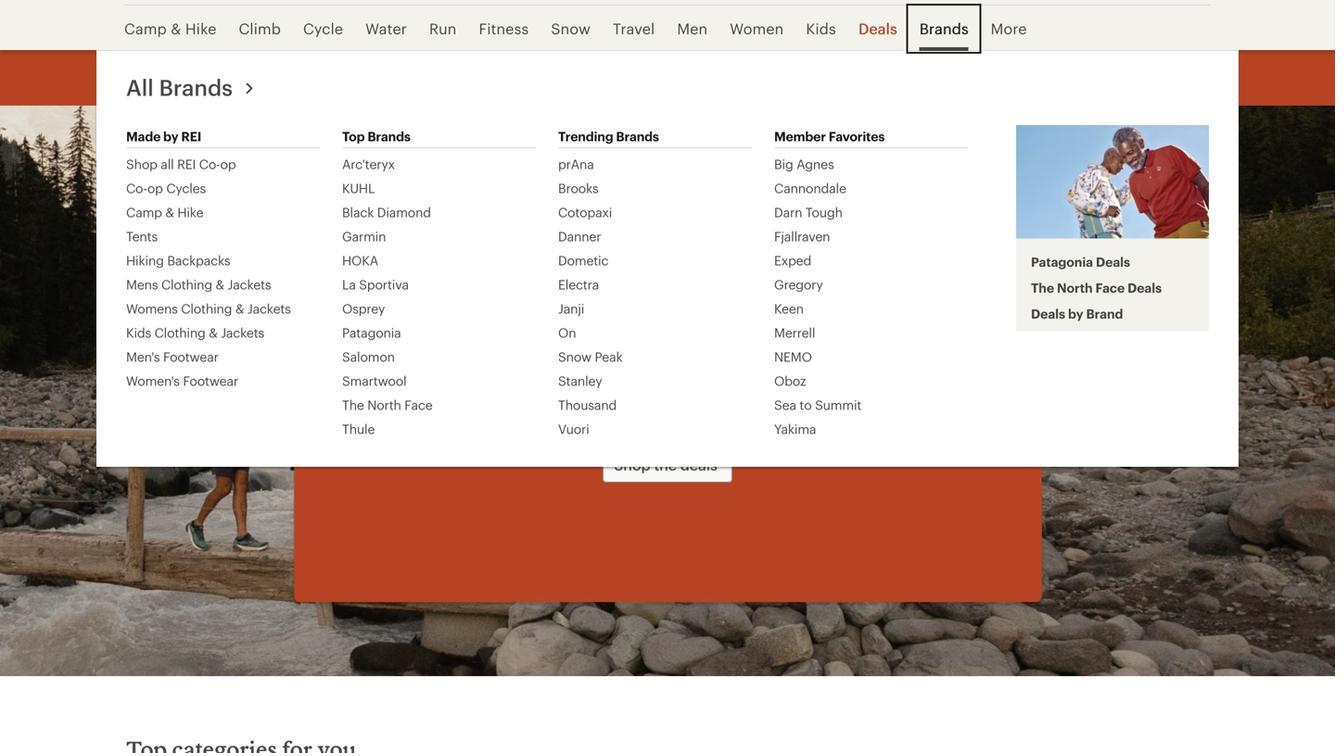Task type: describe. For each thing, give the bounding box(es) containing it.
top
[[342, 129, 365, 144]]

& inside dropdown button
[[171, 20, 181, 37]]

dometic
[[558, 253, 609, 268]]

trending
[[558, 129, 613, 144]]

shop the deals link
[[603, 448, 732, 483]]

& up womens clothing & jackets 'link' at left top
[[216, 277, 224, 292]]

year.
[[647, 395, 689, 417]]

more
[[991, 20, 1027, 37]]

osprey link
[[342, 300, 385, 317]]

shop for shop all rei co-op co-op cycles camp & hike tents hiking backpacks mens clothing & jackets womens clothing & jackets kids clothing & jackets men's footwear women's footwear
[[126, 157, 157, 172]]

deals
[[680, 457, 718, 474]]

0 horizontal spatial to
[[595, 295, 641, 355]]

& down co-op cycles link
[[165, 205, 174, 220]]

shop all rei co-op link
[[126, 156, 236, 172]]

2 vertical spatial clothing
[[155, 326, 206, 340]]

kids inside kids dropdown button
[[806, 20, 836, 37]]

cotopaxi
[[558, 205, 612, 220]]

0 horizontal spatial op
[[147, 181, 163, 196]]

brands button
[[908, 6, 980, 52]]

cannondale
[[774, 181, 847, 196]]

vuori
[[558, 422, 589, 437]]

on link
[[558, 325, 576, 341]]

two people wearing outdoor afro apparel laugh against the backdrop of a blue sky image
[[1016, 125, 1209, 239]]

rei for by
[[181, 129, 201, 144]]

up
[[514, 295, 583, 355]]

thousand link
[[558, 397, 617, 414]]

men
[[677, 20, 708, 37]]

1 horizontal spatial face
[[1096, 280, 1125, 295]]

to inside big agnes cannondale darn tough fjallraven exped gregory keen merrell nemo oboz sea to summit yakima
[[800, 398, 812, 413]]

shop all rei co-op co-op cycles camp & hike tents hiking backpacks mens clothing & jackets womens clothing & jackets kids clothing & jackets men's footwear women's footwear
[[126, 157, 291, 389]]

oboz
[[774, 374, 806, 389]]

clothing
[[633, 371, 706, 393]]

snow
[[434, 371, 480, 393]]

sea to summit link
[[774, 397, 862, 414]]

fitness button
[[468, 6, 540, 52]]

2 horizontal spatial the
[[917, 371, 945, 393]]

smartwool
[[342, 374, 407, 389]]

hike inside dropdown button
[[185, 20, 217, 37]]

run
[[429, 20, 457, 37]]

gear
[[749, 371, 789, 393]]

peak
[[595, 350, 623, 364]]

salomon link
[[342, 349, 395, 365]]

more button
[[980, 6, 1038, 52]]

deals button
[[848, 6, 908, 52]]

favorites
[[829, 129, 885, 144]]

plus
[[592, 371, 629, 393]]

snow button
[[540, 6, 602, 52]]

brooks link
[[558, 180, 599, 197]]

1 vertical spatial footwear
[[183, 374, 238, 389]]

janji
[[558, 301, 584, 316]]

hoka
[[342, 253, 378, 268]]

0 horizontal spatial the
[[654, 457, 677, 474]]

1 vertical spatial jackets
[[247, 301, 291, 316]]

kids clothing & jackets link
[[126, 325, 264, 341]]

1 vertical spatial co-
[[126, 181, 147, 196]]

0 vertical spatial jackets
[[228, 277, 271, 292]]

deals down patagonia deals link
[[1128, 280, 1162, 295]]

patagonia inside patagonia deals link
[[1031, 254, 1093, 269]]

hike inside shop all rei co-op co-op cycles camp & hike tents hiking backpacks mens clothing & jackets womens clothing & jackets kids clothing & jackets men's footwear women's footwear
[[177, 205, 203, 220]]

danner link
[[558, 228, 601, 245]]

0 vertical spatial op
[[220, 157, 236, 172]]

tents
[[126, 229, 158, 244]]

danner
[[558, 229, 601, 244]]

climb button
[[228, 6, 292, 52]]

1 horizontal spatial the
[[822, 371, 851, 393]]

nemo
[[774, 350, 812, 364]]

salomon
[[342, 350, 395, 364]]

trending brands
[[558, 129, 659, 144]]

all brands banner
[[0, 0, 1335, 467]]

member favorites
[[774, 129, 885, 144]]

north inside arc'teryx kuhl black diamond garmin hoka la sportiva osprey patagonia salomon smartwool the north face thule
[[367, 398, 401, 413]]

deals by brand
[[1031, 306, 1123, 321]]

the north face link
[[342, 397, 433, 414]]

smartwool link
[[342, 373, 407, 390]]

0 vertical spatial co-
[[199, 157, 220, 172]]

kuhl
[[342, 181, 375, 196]]

hoka link
[[342, 252, 378, 269]]

arc'teryx link
[[342, 156, 395, 172]]

hiking backpacks link
[[126, 252, 230, 269]]

rest
[[856, 371, 890, 393]]

keen
[[774, 301, 804, 316]]

and
[[711, 371, 744, 393]]

exped link
[[774, 252, 812, 269]]

gregory link
[[774, 276, 823, 293]]

cotopaxi link
[[558, 204, 612, 221]]

brand
[[1086, 306, 1123, 321]]

kuhl link
[[342, 180, 375, 197]]

kids inside shop all rei co-op co-op cycles camp & hike tents hiking backpacks mens clothing & jackets womens clothing & jackets kids clothing & jackets men's footwear women's footwear
[[126, 326, 151, 340]]

vuori link
[[558, 421, 589, 438]]

yakima
[[774, 422, 816, 437]]

travel
[[613, 20, 655, 37]]

womens clothing & jackets link
[[126, 300, 291, 317]]

deals up the north face deals on the right of the page
[[1096, 254, 1131, 269]]

the north face deals
[[1031, 280, 1162, 295]]

the north face deals link
[[1031, 279, 1162, 296]]

co-op cycles link
[[126, 180, 206, 197]]

garmin
[[342, 229, 386, 244]]

nemo link
[[774, 349, 812, 365]]

cannondale link
[[774, 180, 847, 197]]

camp inside dropdown button
[[124, 20, 167, 37]]

made
[[126, 129, 161, 144]]



Task type: locate. For each thing, give the bounding box(es) containing it.
cycles
[[166, 181, 206, 196]]

made by rei
[[126, 129, 201, 144]]

shop inside shop all rei co-op co-op cycles camp & hike tents hiking backpacks mens clothing & jackets womens clothing & jackets kids clothing & jackets men's footwear women's footwear
[[126, 157, 157, 172]]

jackets down mens clothing & jackets link on the left
[[247, 301, 291, 316]]

by left brand
[[1068, 306, 1084, 321]]

camp inside shop all rei co-op co-op cycles camp & hike tents hiking backpacks mens clothing & jackets womens clothing & jackets kids clothing & jackets men's footwear women's footwear
[[126, 205, 162, 220]]

climb
[[239, 20, 281, 37]]

1 vertical spatial rei
[[177, 157, 196, 172]]

of
[[894, 371, 912, 393]]

1 vertical spatial clothing
[[181, 301, 232, 316]]

face up brand
[[1096, 280, 1125, 295]]

la sportiva link
[[342, 276, 409, 293]]

co- up the camp & hike link
[[126, 181, 147, 196]]

& up all brands
[[171, 20, 181, 37]]

by right made
[[163, 129, 178, 144]]

all
[[161, 157, 174, 172]]

prana link
[[558, 156, 594, 172]]

tough
[[806, 205, 843, 220]]

the right of in the right of the page
[[917, 371, 945, 393]]

brands left more
[[920, 20, 969, 37]]

big
[[774, 157, 793, 172]]

0 vertical spatial kids
[[806, 20, 836, 37]]

& down womens clothing & jackets 'link' at left top
[[209, 326, 218, 340]]

op right all
[[220, 157, 236, 172]]

patagonia up salomon link
[[342, 326, 401, 340]]

0 vertical spatial rei
[[181, 129, 201, 144]]

1 vertical spatial face
[[405, 398, 433, 413]]

diamond
[[377, 205, 431, 220]]

shop left all
[[126, 157, 157, 172]]

kids button
[[795, 6, 848, 52]]

1 horizontal spatial by
[[1068, 306, 1084, 321]]

1 horizontal spatial kids
[[806, 20, 836, 37]]

&
[[171, 20, 181, 37], [165, 205, 174, 220], [216, 277, 224, 292], [235, 301, 244, 316], [209, 326, 218, 340]]

face inside arc'teryx kuhl black diamond garmin hoka la sportiva osprey patagonia salomon smartwool the north face thule
[[405, 398, 433, 413]]

the inside arc'teryx kuhl black diamond garmin hoka la sportiva osprey patagonia salomon smartwool the north face thule
[[342, 398, 364, 413]]

patagonia deals link
[[1031, 254, 1131, 270]]

brands right trending
[[616, 129, 659, 144]]

1 vertical spatial north
[[367, 398, 401, 413]]

1 horizontal spatial the
[[1031, 280, 1054, 295]]

by for deals
[[1068, 306, 1084, 321]]

1 vertical spatial hike
[[177, 205, 203, 220]]

1 horizontal spatial op
[[220, 157, 236, 172]]

dometic link
[[558, 252, 609, 269]]

1 horizontal spatial to
[[800, 398, 812, 413]]

op
[[220, 157, 236, 172], [147, 181, 163, 196]]

rei right all
[[177, 157, 196, 172]]

brands right all
[[159, 74, 233, 100]]

0 vertical spatial camp
[[124, 20, 167, 37]]

all
[[126, 74, 154, 100]]

jackets down womens clothing & jackets 'link' at left top
[[221, 326, 264, 340]]

keen link
[[774, 300, 804, 317]]

brands for top brands
[[368, 129, 411, 144]]

men button
[[666, 6, 719, 52]]

arc'teryx kuhl black diamond garmin hoka la sportiva osprey patagonia salomon smartwool the north face thule
[[342, 157, 433, 437]]

face down new on the left of the page
[[405, 398, 433, 413]]

prana brooks cotopaxi danner dometic electra janji on snow peak stanley thousand vuori
[[558, 157, 623, 437]]

camp
[[124, 20, 167, 37], [126, 205, 162, 220]]

fjallraven link
[[774, 228, 830, 245]]

osprey
[[342, 301, 385, 316]]

by for made
[[163, 129, 178, 144]]

0 vertical spatial north
[[1057, 280, 1093, 295]]

brands for trending brands
[[616, 129, 659, 144]]

kids up "men's"
[[126, 326, 151, 340]]

0 vertical spatial hike
[[185, 20, 217, 37]]

darn
[[774, 205, 802, 220]]

mens clothing & jackets link
[[126, 276, 271, 293]]

fitness
[[479, 20, 529, 37]]

shop left the deals
[[614, 457, 651, 474]]

1 vertical spatial kids
[[126, 326, 151, 340]]

hike
[[185, 20, 217, 37], [177, 205, 203, 220]]

to
[[595, 295, 641, 355], [800, 398, 812, 413]]

women button
[[719, 6, 795, 52]]

0 horizontal spatial face
[[405, 398, 433, 413]]

1 vertical spatial patagonia
[[342, 326, 401, 340]]

jackets up womens clothing & jackets 'link' at left top
[[228, 277, 271, 292]]

black
[[342, 205, 374, 220]]

1 vertical spatial op
[[147, 181, 163, 196]]

1 vertical spatial the
[[342, 398, 364, 413]]

rei for all
[[177, 157, 196, 172]]

snow inside dropdown button
[[551, 20, 591, 37]]

clothing down hiking backpacks link
[[161, 277, 212, 292]]

0 horizontal spatial patagonia
[[342, 326, 401, 340]]

promotional messages marquee
[[0, 50, 1335, 106]]

patagonia deals
[[1031, 254, 1131, 269]]

0 horizontal spatial by
[[163, 129, 178, 144]]

0 vertical spatial clothing
[[161, 277, 212, 292]]

north up deals by brand link
[[1057, 280, 1093, 295]]

the left the deals
[[654, 457, 677, 474]]

stanley link
[[558, 373, 602, 390]]

brands up arc'teryx
[[368, 129, 411, 144]]

men's
[[126, 350, 160, 364]]

1 vertical spatial by
[[1068, 306, 1084, 321]]

0 horizontal spatial the
[[342, 398, 364, 413]]

deals right kids dropdown button
[[859, 20, 897, 37]]

agnes
[[797, 157, 834, 172]]

1 horizontal spatial co-
[[199, 157, 220, 172]]

member
[[774, 129, 826, 144]]

janji link
[[558, 300, 584, 317]]

snow inside prana brooks cotopaxi danner dometic electra janji on snow peak stanley thousand vuori
[[558, 350, 592, 364]]

1 horizontal spatial north
[[1057, 280, 1093, 295]]

patagonia up the north face deals link
[[1031, 254, 1093, 269]]

a hiker on a log bridge. text reads, up to 50% off. image
[[0, 106, 1335, 677]]

hike up all brands link
[[185, 20, 217, 37]]

0 vertical spatial to
[[595, 295, 641, 355]]

brooks
[[558, 181, 599, 196]]

1 vertical spatial shop
[[614, 457, 651, 474]]

markdowns
[[485, 371, 587, 393]]

shop for shop the deals
[[614, 457, 651, 474]]

thousand
[[558, 398, 617, 413]]

thule
[[342, 422, 375, 437]]

shop the deals
[[614, 457, 718, 474]]

prana
[[558, 157, 594, 172]]

rei inside shop all rei co-op co-op cycles camp & hike tents hiking backpacks mens clothing & jackets womens clothing & jackets kids clothing & jackets men's footwear women's footwear
[[177, 157, 196, 172]]

to right janji link
[[595, 295, 641, 355]]

2 vertical spatial jackets
[[221, 326, 264, 340]]

men's footwear link
[[126, 349, 219, 365]]

new
[[390, 371, 430, 393]]

deals inside "dropdown button"
[[859, 20, 897, 37]]

black diamond link
[[342, 204, 431, 221]]

0 horizontal spatial north
[[367, 398, 401, 413]]

up to 50% off
[[514, 295, 821, 355]]

all brands
[[126, 74, 233, 100]]

brands inside dropdown button
[[920, 20, 969, 37]]

footwear down men's footwear link on the top of the page
[[183, 374, 238, 389]]

50%
[[652, 295, 747, 355]]

oboz link
[[774, 373, 806, 390]]

patagonia inside arc'teryx kuhl black diamond garmin hoka la sportiva osprey patagonia salomon smartwool the north face thule
[[342, 326, 401, 340]]

backpacks
[[167, 253, 230, 268]]

0 vertical spatial snow
[[551, 20, 591, 37]]

camp & hike link
[[126, 204, 203, 221]]

co- up cycles
[[199, 157, 220, 172]]

jackets
[[228, 277, 271, 292], [247, 301, 291, 316], [221, 326, 264, 340]]

camp up all
[[124, 20, 167, 37]]

0 vertical spatial the
[[1031, 280, 1054, 295]]

0 horizontal spatial shop
[[126, 157, 157, 172]]

footwear down kids clothing & jackets 'link' on the left
[[163, 350, 219, 364]]

0 vertical spatial shop
[[126, 157, 157, 172]]

cycle button
[[292, 6, 354, 52]]

womens
[[126, 301, 178, 316]]

1 vertical spatial snow
[[558, 350, 592, 364]]

the
[[822, 371, 851, 393], [917, 371, 945, 393], [654, 457, 677, 474]]

hiking
[[126, 253, 164, 268]]

gregory
[[774, 277, 823, 292]]

shop
[[126, 157, 157, 172], [614, 457, 651, 474]]

& down mens clothing & jackets link on the left
[[235, 301, 244, 316]]

kids
[[806, 20, 836, 37], [126, 326, 151, 340]]

the up thule
[[342, 398, 364, 413]]

la
[[342, 277, 356, 292]]

cycle
[[303, 20, 343, 37]]

0 horizontal spatial kids
[[126, 326, 151, 340]]

0 vertical spatial footwear
[[163, 350, 219, 364]]

water
[[366, 20, 407, 37]]

0 vertical spatial by
[[163, 129, 178, 144]]

the up summit
[[822, 371, 851, 393]]

hike down cycles
[[177, 205, 203, 220]]

clothing down mens clothing & jackets link on the left
[[181, 301, 232, 316]]

deals by brand link
[[1031, 305, 1123, 322]]

sea
[[774, 398, 797, 413]]

clothing up men's footwear link on the top of the page
[[155, 326, 206, 340]]

the
[[1031, 280, 1054, 295], [342, 398, 364, 413]]

1 horizontal spatial patagonia
[[1031, 254, 1093, 269]]

snow left travel
[[551, 20, 591, 37]]

0 vertical spatial patagonia
[[1031, 254, 1093, 269]]

big agnes link
[[774, 156, 834, 172]]

all brands link
[[126, 70, 264, 103]]

to right sea
[[800, 398, 812, 413]]

north down smartwool on the left of page
[[367, 398, 401, 413]]

for
[[793, 371, 818, 393]]

exped
[[774, 253, 812, 268]]

stanley
[[558, 374, 602, 389]]

women's footwear link
[[126, 373, 238, 390]]

kids left deals "dropdown button"
[[806, 20, 836, 37]]

1 vertical spatial camp
[[126, 205, 162, 220]]

water button
[[354, 6, 418, 52]]

the up the deals by brand
[[1031, 280, 1054, 295]]

1 horizontal spatial shop
[[614, 457, 651, 474]]

0 vertical spatial face
[[1096, 280, 1125, 295]]

1 vertical spatial to
[[800, 398, 812, 413]]

op up the camp & hike link
[[147, 181, 163, 196]]

snow up stanley "link"
[[558, 350, 592, 364]]

rei up shop all rei co-op link
[[181, 129, 201, 144]]

brands for all brands
[[159, 74, 233, 100]]

0 horizontal spatial co-
[[126, 181, 147, 196]]

deals down the north face deals on the right of the page
[[1031, 306, 1066, 321]]

camp up "tents" link
[[126, 205, 162, 220]]



Task type: vqa. For each thing, say whether or not it's contained in the screenshot.


